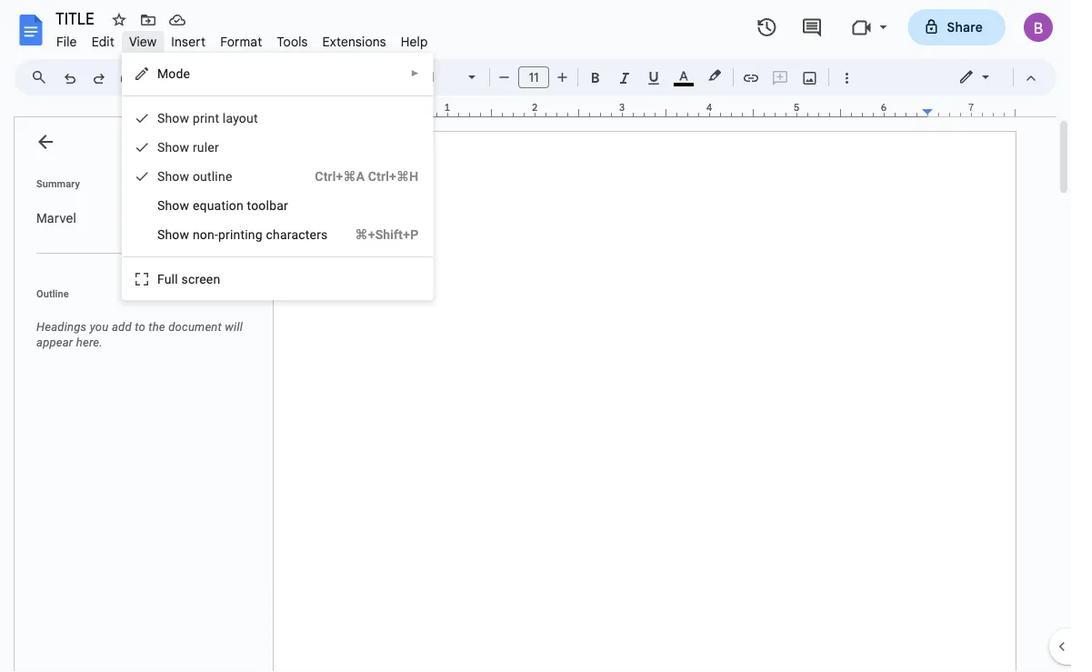 Task type: locate. For each thing, give the bounding box(es) containing it.
summary
[[36, 178, 80, 189]]

share button
[[908, 9, 1006, 45]]

menu bar
[[49, 24, 435, 54]]

Rename text field
[[49, 7, 105, 29]]

1 vertical spatial e
[[193, 198, 200, 213]]

format
[[220, 34, 262, 50]]

application
[[0, 0, 1071, 672]]

f
[[157, 272, 164, 287]]

show up how
[[157, 198, 189, 213]]

show left outli at the top left
[[157, 169, 189, 184]]

the
[[149, 320, 165, 334]]

show for show r uler
[[157, 140, 189, 155]]

right margin image
[[923, 103, 1015, 116]]

show p rint layout
[[157, 111, 258, 126]]

edit
[[92, 34, 115, 50]]

e right outli at the top left
[[225, 169, 232, 184]]

ctrl+⌘h
[[368, 169, 419, 184]]

application containing share
[[0, 0, 1071, 672]]

menu
[[122, 53, 433, 300]]

show left the r
[[157, 140, 189, 155]]

edit menu item
[[84, 31, 122, 52]]

3 show from the top
[[157, 169, 189, 184]]

file menu item
[[49, 31, 84, 52]]

ll
[[172, 272, 178, 287]]

show for show outli n e
[[157, 169, 189, 184]]

file
[[56, 34, 77, 50]]

f u ll screen
[[157, 272, 220, 287]]

s
[[157, 227, 165, 242]]

4 show from the top
[[157, 198, 189, 213]]

e
[[225, 169, 232, 184], [193, 198, 200, 213]]

1 show from the top
[[157, 111, 189, 126]]

s how non-printing characters
[[157, 227, 328, 242]]

show left p
[[157, 111, 189, 126]]

ctrl+⌘a ctrl+⌘h element
[[293, 167, 419, 186]]

show for show e quation toolbar
[[157, 198, 189, 213]]

tools
[[277, 34, 308, 50]]

toolbar
[[247, 198, 288, 213]]

show non-printing characters s element
[[157, 227, 333, 242]]

uler
[[197, 140, 219, 155]]

insert
[[171, 34, 206, 50]]

show outline n element
[[157, 169, 238, 184]]

ctrl+⌘a
[[315, 169, 365, 184]]

menu bar containing file
[[49, 24, 435, 54]]

show for show p rint layout
[[157, 111, 189, 126]]

you
[[90, 320, 109, 334]]

menu containing m
[[122, 53, 433, 300]]

view menu item
[[122, 31, 164, 52]]

document outline element
[[15, 117, 262, 672]]

e down "show outli n e" at the left top of page
[[193, 198, 200, 213]]

outli
[[193, 169, 218, 184]]

format menu item
[[213, 31, 270, 52]]

⌘+shift+p element
[[333, 226, 419, 244]]

mode and view toolbar
[[945, 59, 1046, 96]]

add
[[112, 320, 132, 334]]

insert image image
[[800, 65, 821, 90]]

1 horizontal spatial e
[[225, 169, 232, 184]]

here.
[[76, 336, 103, 349]]

help
[[401, 34, 428, 50]]

menu bar inside menu bar banner
[[49, 24, 435, 54]]

help menu item
[[394, 31, 435, 52]]

2 show from the top
[[157, 140, 189, 155]]

view
[[129, 34, 157, 50]]

show equation toolbar e element
[[157, 198, 294, 213]]

show
[[157, 111, 189, 126], [157, 140, 189, 155], [157, 169, 189, 184], [157, 198, 189, 213]]

ode
[[169, 66, 190, 81]]

appear
[[36, 336, 73, 349]]



Task type: vqa. For each thing, say whether or not it's contained in the screenshot.
'Border weight' image
no



Task type: describe. For each thing, give the bounding box(es) containing it.
0 horizontal spatial e
[[193, 198, 200, 213]]

u
[[164, 272, 172, 287]]

show ruler r element
[[157, 140, 225, 155]]

headings
[[36, 320, 87, 334]]

menu inside application
[[122, 53, 433, 300]]

non-
[[193, 227, 218, 242]]

highlight color image
[[705, 65, 725, 86]]

m
[[157, 66, 169, 81]]

menu bar banner
[[0, 0, 1071, 672]]

Menus field
[[23, 65, 63, 90]]

insert menu item
[[164, 31, 213, 52]]

n
[[218, 169, 225, 184]]

m ode
[[157, 66, 190, 81]]

Font size field
[[518, 66, 557, 89]]

screen
[[181, 272, 220, 287]]

show e quation toolbar
[[157, 198, 288, 213]]

p
[[193, 111, 200, 126]]

rint
[[200, 111, 219, 126]]

arial
[[407, 69, 435, 85]]

to
[[135, 320, 145, 334]]

text color image
[[674, 65, 694, 86]]

r
[[193, 140, 197, 155]]

layout
[[223, 111, 258, 126]]

mode m element
[[157, 66, 196, 81]]

outline
[[36, 288, 69, 299]]

main toolbar
[[54, 64, 861, 91]]

full screen u element
[[157, 272, 226, 287]]

Star checkbox
[[106, 7, 132, 33]]

printing
[[218, 227, 263, 242]]

0 vertical spatial e
[[225, 169, 232, 184]]

share
[[947, 19, 983, 35]]

tools menu item
[[270, 31, 315, 52]]

how
[[165, 227, 189, 242]]

show r uler
[[157, 140, 219, 155]]

extensions
[[323, 34, 386, 50]]

⌘+shift+p
[[355, 227, 419, 242]]

headings you add to the document will appear here.
[[36, 320, 243, 349]]

show print layout p element
[[157, 111, 264, 126]]

Font size text field
[[519, 66, 548, 88]]

arial option
[[407, 65, 458, 90]]

ctrl+⌘a ctrl+⌘h
[[315, 169, 419, 184]]

document
[[168, 320, 222, 334]]

characters
[[266, 227, 328, 242]]

quation
[[200, 198, 244, 213]]

summary heading
[[36, 176, 80, 191]]

show outli n e
[[157, 169, 232, 184]]

outline heading
[[15, 287, 262, 312]]

extensions menu item
[[315, 31, 394, 52]]

will
[[225, 320, 243, 334]]

►
[[411, 68, 420, 79]]



